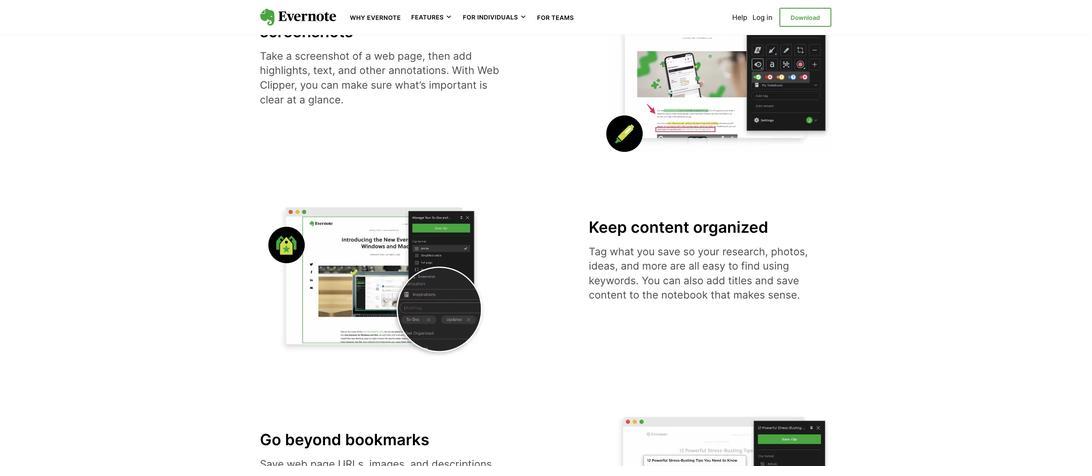 Task type: vqa. For each thing, say whether or not it's contained in the screenshot.
right We'Ve
no



Task type: locate. For each thing, give the bounding box(es) containing it.
for inside "button"
[[463, 14, 476, 21]]

0 horizontal spatial add
[[453, 50, 472, 62]]

all
[[689, 260, 699, 272]]

a
[[286, 50, 292, 62], [365, 50, 371, 62], [299, 93, 305, 106]]

0 horizontal spatial you
[[300, 79, 318, 91]]

keep
[[589, 218, 627, 237]]

2 horizontal spatial and
[[755, 274, 774, 287]]

photos,
[[771, 245, 808, 258]]

1 vertical spatial content
[[589, 289, 627, 301]]

in
[[767, 13, 773, 22]]

highlights,
[[260, 64, 310, 77]]

1 horizontal spatial content
[[631, 218, 689, 237]]

can down the are
[[663, 274, 681, 287]]

add down easy
[[707, 274, 725, 287]]

content down keywords.
[[589, 289, 627, 301]]

you
[[300, 79, 318, 91], [637, 245, 655, 258]]

save up sense.
[[777, 274, 799, 287]]

you
[[642, 274, 660, 287]]

go
[[260, 430, 281, 449]]

glance.
[[308, 93, 344, 106]]

sense.
[[768, 289, 800, 301]]

0 horizontal spatial content
[[589, 289, 627, 301]]

highlight in evernote webclipper image
[[606, 2, 831, 152]]

download link
[[779, 8, 831, 27]]

you down text,
[[300, 79, 318, 91]]

0 horizontal spatial your
[[345, 2, 378, 21]]

0 vertical spatial add
[[453, 50, 472, 62]]

0 vertical spatial you
[[300, 79, 318, 91]]

and up make
[[338, 64, 357, 77]]

add
[[453, 50, 472, 62], [707, 274, 725, 287]]

0 vertical spatial and
[[338, 64, 357, 77]]

bookmarks
[[345, 430, 429, 449]]

also
[[684, 274, 704, 287]]

1 vertical spatial to
[[630, 289, 639, 301]]

more
[[642, 260, 667, 272]]

0 horizontal spatial a
[[286, 50, 292, 62]]

and down the what
[[621, 260, 639, 272]]

1 vertical spatial your
[[698, 245, 720, 258]]

0 horizontal spatial can
[[321, 79, 339, 91]]

1 horizontal spatial save
[[777, 274, 799, 287]]

and inside take a screenshot of a web page, then add highlights, text, and other annotations. with web clipper, you can make sure what's important is clear at a glance.
[[338, 64, 357, 77]]

help link
[[732, 13, 747, 22]]

content
[[631, 218, 689, 237], [589, 289, 627, 301]]

1 vertical spatial can
[[663, 274, 681, 287]]

add up with
[[453, 50, 472, 62]]

save up the are
[[658, 245, 680, 258]]

1 vertical spatial save
[[777, 274, 799, 287]]

1 horizontal spatial you
[[637, 245, 655, 258]]

can
[[321, 79, 339, 91], [663, 274, 681, 287]]

make
[[342, 79, 368, 91]]

web clipper evernote tags feature showcase image
[[260, 207, 485, 357]]

1 vertical spatial add
[[707, 274, 725, 287]]

using
[[763, 260, 789, 272]]

keep content organized
[[589, 218, 768, 237]]

1 horizontal spatial your
[[698, 245, 720, 258]]

content up "so"
[[631, 218, 689, 237]]

0 horizontal spatial save
[[658, 245, 680, 258]]

for left teams
[[537, 14, 550, 21]]

and
[[338, 64, 357, 77], [621, 260, 639, 272], [755, 274, 774, 287]]

beyond
[[285, 430, 341, 449]]

to left the
[[630, 289, 639, 301]]

can up glance.
[[321, 79, 339, 91]]

to
[[728, 260, 738, 272], [630, 289, 639, 301]]

can inside take a screenshot of a web page, then add highlights, text, and other annotations. with web clipper, you can make sure what's important is clear at a glance.
[[321, 79, 339, 91]]

find
[[741, 260, 760, 272]]

features
[[411, 14, 444, 21]]

1 horizontal spatial and
[[621, 260, 639, 272]]

1 horizontal spatial a
[[299, 93, 305, 106]]

for teams
[[537, 14, 574, 21]]

0 vertical spatial to
[[728, 260, 738, 272]]

save
[[658, 245, 680, 258], [777, 274, 799, 287]]

1 vertical spatial you
[[637, 245, 655, 258]]

a right the at
[[299, 93, 305, 106]]

screenshot
[[295, 50, 349, 62]]

easy
[[702, 260, 726, 272]]

0 vertical spatial can
[[321, 79, 339, 91]]

to up titles
[[728, 260, 738, 272]]

you up more
[[637, 245, 655, 258]]

1 horizontal spatial for
[[537, 14, 550, 21]]

a right of
[[365, 50, 371, 62]]

and down using on the right of page
[[755, 274, 774, 287]]

0 horizontal spatial for
[[463, 14, 476, 21]]

research,
[[723, 245, 768, 258]]

0 vertical spatial content
[[631, 218, 689, 237]]

for
[[463, 14, 476, 21], [537, 14, 550, 21]]

page,
[[398, 50, 425, 62]]

0 vertical spatial save
[[658, 245, 680, 258]]

is
[[480, 79, 487, 91]]

can inside tag what you save so your research, photos, ideas, and more are all easy to find using keywords. you can also add titles and save content to the notebook that makes sense.
[[663, 274, 681, 287]]

0 horizontal spatial and
[[338, 64, 357, 77]]

0 vertical spatial your
[[345, 2, 378, 21]]

for individuals
[[463, 14, 518, 21]]

2 vertical spatial and
[[755, 274, 774, 287]]

1 horizontal spatial can
[[663, 274, 681, 287]]

organized
[[693, 218, 768, 237]]

download
[[791, 14, 820, 21]]

1 horizontal spatial add
[[707, 274, 725, 287]]

content inside tag what you save so your research, photos, ideas, and more are all easy to find using keywords. you can also add titles and save content to the notebook that makes sense.
[[589, 289, 627, 301]]

makes
[[733, 289, 765, 301]]

clipper,
[[260, 79, 297, 91]]

why
[[350, 14, 365, 21]]

so
[[683, 245, 695, 258]]

bookmarks feature of evernote webclipper image
[[606, 413, 831, 466]]

website
[[382, 2, 442, 21]]

what
[[610, 245, 634, 258]]

your
[[345, 2, 378, 21], [698, 245, 720, 258]]

a up highlights,
[[286, 50, 292, 62]]

help
[[732, 13, 747, 22]]

for left individuals
[[463, 14, 476, 21]]



Task type: describe. For each thing, give the bounding box(es) containing it.
annotations.
[[389, 64, 449, 77]]

for for for individuals
[[463, 14, 476, 21]]

go beyond bookmarks
[[260, 430, 429, 449]]

add inside take a screenshot of a web page, then add highlights, text, and other annotations. with web clipper, you can make sure what's important is clear at a glance.
[[453, 50, 472, 62]]

that
[[711, 289, 730, 301]]

clear
[[260, 93, 284, 106]]

your inside tag what you save so your research, photos, ideas, and more are all easy to find using keywords. you can also add titles and save content to the notebook that makes sense.
[[698, 245, 720, 258]]

you inside take a screenshot of a web page, then add highlights, text, and other annotations. with web clipper, you can make sure what's important is clear at a glance.
[[300, 79, 318, 91]]

web
[[477, 64, 499, 77]]

the
[[642, 289, 658, 301]]

for teams link
[[537, 13, 574, 22]]

evernote logo image
[[260, 9, 336, 26]]

of
[[352, 50, 362, 62]]

screenshots
[[260, 22, 353, 41]]

what's
[[395, 79, 426, 91]]

are
[[670, 260, 686, 272]]

0 horizontal spatial to
[[630, 289, 639, 301]]

why evernote
[[350, 14, 401, 21]]

then
[[428, 50, 450, 62]]

your inside customize your website screenshots
[[345, 2, 378, 21]]

you inside tag what you save so your research, photos, ideas, and more are all easy to find using keywords. you can also add titles and save content to the notebook that makes sense.
[[637, 245, 655, 258]]

tag
[[589, 245, 607, 258]]

keywords.
[[589, 274, 639, 287]]

log
[[753, 13, 765, 22]]

sure
[[371, 79, 392, 91]]

customize your website screenshots
[[260, 2, 442, 41]]

other
[[359, 64, 386, 77]]

1 horizontal spatial to
[[728, 260, 738, 272]]

take
[[260, 50, 283, 62]]

2 horizontal spatial a
[[365, 50, 371, 62]]

titles
[[728, 274, 752, 287]]

tag what you save so your research, photos, ideas, and more are all easy to find using keywords. you can also add titles and save content to the notebook that makes sense.
[[589, 245, 808, 301]]

for for for teams
[[537, 14, 550, 21]]

notebook
[[661, 289, 708, 301]]

add inside tag what you save so your research, photos, ideas, and more are all easy to find using keywords. you can also add titles and save content to the notebook that makes sense.
[[707, 274, 725, 287]]

take a screenshot of a web page, then add highlights, text, and other annotations. with web clipper, you can make sure what's important is clear at a glance.
[[260, 50, 499, 106]]

for individuals button
[[463, 13, 527, 22]]

at
[[287, 93, 297, 106]]

features button
[[411, 13, 452, 22]]

why evernote link
[[350, 13, 401, 22]]

individuals
[[477, 14, 518, 21]]

log in link
[[753, 13, 773, 22]]

important
[[429, 79, 477, 91]]

ideas,
[[589, 260, 618, 272]]

web
[[374, 50, 395, 62]]

1 vertical spatial and
[[621, 260, 639, 272]]

evernote
[[367, 14, 401, 21]]

customize
[[260, 2, 341, 21]]

teams
[[552, 14, 574, 21]]

with
[[452, 64, 474, 77]]

text,
[[313, 64, 335, 77]]

log in
[[753, 13, 773, 22]]



